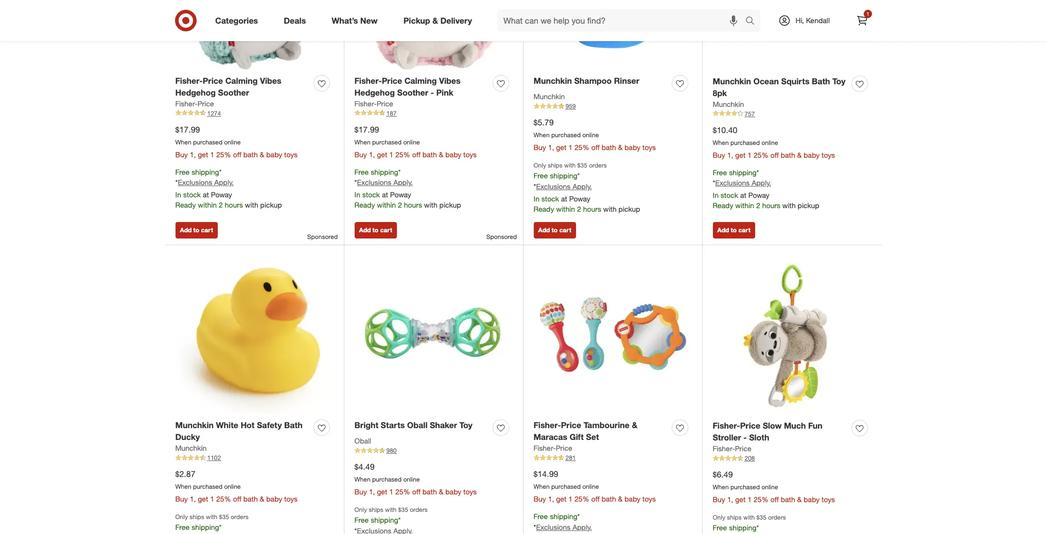 Task type: vqa. For each thing, say whether or not it's contained in the screenshot.
the "When" in the $4.49 when purchased online buy 1, get 1 25% off bath & baby toys
yes



Task type: locate. For each thing, give the bounding box(es) containing it.
ships down $5.79
[[548, 162, 563, 169]]

2 cart from the left
[[380, 227, 392, 234]]

25% for fisher-price slow much fun stroller - sloth
[[754, 496, 769, 505]]

get inside $6.49 when purchased online buy 1, get 1 25% off bath & baby toys
[[735, 496, 746, 505]]

soother up 1274
[[218, 87, 249, 98]]

bath for munchkin shampoo rinser
[[602, 143, 616, 152]]

add to cart button
[[175, 223, 218, 239], [354, 223, 397, 239], [534, 223, 576, 239], [713, 223, 755, 239]]

categories link
[[206, 9, 271, 32]]

2 $17.99 when purchased online buy 1, get 1 25% off bath & baby toys from the left
[[354, 125, 477, 159]]

1, for fisher-price calming vibes hedgehog soother
[[190, 150, 196, 159]]

$17.99 for fisher-price calming vibes hedgehog soother
[[175, 125, 200, 135]]

munchkin for munchkin shampoo rinser
[[534, 76, 572, 86]]

& for munchkin shampoo rinser
[[618, 143, 623, 152]]

baby down 959 link
[[625, 143, 641, 152]]

1 for munchkin ocean squirts bath toy 8pk
[[748, 151, 752, 159]]

1 horizontal spatial bath
[[812, 76, 830, 87]]

1 sponsored from the left
[[307, 233, 338, 241]]

1, inside $4.49 when purchased online buy 1, get 1 25% off bath & baby toys
[[369, 488, 375, 497]]

munchkin shampoo rinser image
[[534, 0, 692, 69], [534, 0, 692, 69]]

add to cart button for munchkin ocean squirts bath toy 8pk
[[713, 223, 755, 239]]

off for fisher-price calming vibes hedgehog soother
[[233, 150, 241, 159]]

purchased down 187
[[372, 138, 402, 146]]

online for fisher-price calming vibes hedgehog soother - pink
[[403, 138, 420, 146]]

1 vertical spatial -
[[744, 433, 747, 443]]

orders down $2.87 when purchased online buy 1, get 1 25% off bath & baby toys
[[231, 514, 249, 521]]

pickup
[[260, 201, 282, 210], [440, 201, 461, 210], [798, 202, 819, 210], [619, 205, 640, 214]]

25% down the "757" at the top of the page
[[754, 151, 769, 159]]

sponsored
[[307, 233, 338, 241], [486, 233, 517, 241]]

fisher-price link for fisher-price calming vibes hedgehog soother - pink
[[354, 99, 393, 109]]

fisher-price up 187
[[354, 99, 393, 108]]

vibes inside the fisher-price calming vibes hedgehog soother
[[260, 76, 281, 86]]

2 hedgehog from the left
[[354, 87, 395, 98]]

online down '1274' link
[[224, 138, 241, 146]]

purchased inside $5.79 when purchased online buy 1, get 1 25% off bath & baby toys
[[551, 131, 581, 139]]

fisher-
[[175, 76, 203, 86], [354, 76, 382, 86], [175, 99, 198, 108], [354, 99, 377, 108], [534, 421, 561, 431], [713, 421, 740, 432], [534, 444, 556, 453], [713, 445, 735, 454]]

munchkin up $5.79
[[534, 92, 565, 101]]

1 horizontal spatial $17.99 when purchased online buy 1, get 1 25% off bath & baby toys
[[354, 125, 477, 159]]

ships down $6.49 at the right
[[727, 514, 742, 522]]

vibes inside fisher-price calming vibes hedgehog soother - pink
[[439, 76, 461, 86]]

purchased inside $10.40 when purchased online buy 1, get 1 25% off bath & baby toys
[[731, 139, 760, 147]]

What can we help you find? suggestions appear below search field
[[497, 9, 748, 32]]

rinser
[[614, 76, 639, 86]]

25% inside $6.49 when purchased online buy 1, get 1 25% off bath & baby toys
[[754, 496, 769, 505]]

munchkin inside munchkin ocean squirts bath toy 8pk
[[713, 76, 751, 87]]

only down $5.79
[[534, 162, 546, 169]]

ready
[[175, 201, 196, 210], [354, 201, 375, 210], [713, 202, 733, 210], [534, 205, 554, 214]]

free shipping * * exclusions apply.
[[534, 513, 592, 532]]

get down 187
[[377, 150, 387, 159]]

1 $17.99 from the left
[[175, 125, 200, 135]]

munchkin shampoo rinser link
[[534, 75, 639, 87]]

off up only ships with $35 orders free shipping * * exclusions apply. in stock at  poway ready within 2 hours with pickup
[[591, 143, 600, 152]]

vibes
[[260, 76, 281, 86], [439, 76, 461, 86]]

calming
[[225, 76, 258, 86], [405, 76, 437, 86]]

&
[[433, 15, 438, 26], [618, 143, 623, 152], [260, 150, 264, 159], [439, 150, 444, 159], [797, 151, 802, 159], [632, 421, 638, 431], [439, 488, 444, 497], [260, 495, 264, 504], [618, 495, 623, 504], [797, 496, 802, 505]]

25% for munchkin shampoo rinser
[[575, 143, 589, 152]]

buy
[[534, 143, 546, 152], [175, 150, 188, 159], [354, 150, 367, 159], [713, 151, 725, 159], [354, 488, 367, 497], [175, 495, 188, 504], [534, 495, 546, 504], [713, 496, 725, 505]]

when for munchkin white hot safety bath ducky
[[175, 483, 191, 491]]

1 horizontal spatial only ships with $35 orders
[[354, 507, 428, 514]]

bright starts oball shaker toy image
[[354, 256, 513, 414], [354, 256, 513, 414]]

$2.87 when purchased online buy 1, get 1 25% off bath & baby toys
[[175, 470, 298, 504]]

1 vertical spatial toy
[[459, 421, 473, 431]]

shipping inside free shipping * * exclusions apply.
[[550, 513, 577, 521]]

add
[[180, 227, 192, 234], [359, 227, 371, 234], [538, 227, 550, 234], [717, 227, 729, 234]]

only
[[534, 162, 546, 169], [354, 507, 367, 514], [175, 514, 188, 521], [713, 514, 725, 522]]

purchased inside $6.49 when purchased online buy 1, get 1 25% off bath & baby toys
[[731, 484, 760, 492]]

1,
[[548, 143, 554, 152], [190, 150, 196, 159], [369, 150, 375, 159], [727, 151, 733, 159], [369, 488, 375, 497], [190, 495, 196, 504], [548, 495, 554, 504], [727, 496, 733, 505]]

get for munchkin ocean squirts bath toy 8pk
[[735, 151, 746, 159]]

gift
[[570, 433, 584, 443]]

buy for fisher-price calming vibes hedgehog soother
[[175, 150, 188, 159]]

& inside fisher-price tambourine & maracas gift set
[[632, 421, 638, 431]]

2 horizontal spatial munchkin link
[[713, 99, 744, 110]]

1, for munchkin shampoo rinser
[[548, 143, 554, 152]]

hedgehog for fisher-price calming vibes hedgehog soother
[[175, 87, 216, 98]]

fisher- inside fisher-price calming vibes hedgehog soother - pink
[[354, 76, 382, 86]]

when inside $5.79 when purchased online buy 1, get 1 25% off bath & baby toys
[[534, 131, 550, 139]]

toys inside $6.49 when purchased online buy 1, get 1 25% off bath & baby toys
[[822, 496, 835, 505]]

starts
[[381, 421, 405, 431]]

1 for munchkin shampoo rinser
[[569, 143, 573, 152]]

fisher- for the fisher-price calming vibes hedgehog soother - pink "link"
[[354, 76, 382, 86]]

toy right squirts
[[833, 76, 846, 87]]

online for munchkin ocean squirts bath toy 8pk
[[762, 139, 778, 147]]

off down '1274' link
[[233, 150, 241, 159]]

& down 959 link
[[618, 143, 623, 152]]

fisher-price calming vibes hedgehog soother - pink
[[354, 76, 461, 98]]

fisher-price link up 1274
[[175, 99, 214, 109]]

only down $6.49 at the right
[[713, 514, 725, 522]]

off down 1102 link
[[233, 495, 241, 504]]

add for fisher-price calming vibes hedgehog soother
[[180, 227, 192, 234]]

toys inside $14.99 when purchased online buy 1, get 1 25% off bath & baby toys
[[643, 495, 656, 504]]

off inside $10.40 when purchased online buy 1, get 1 25% off bath & baby toys
[[771, 151, 779, 159]]

bath down 959 link
[[602, 143, 616, 152]]

tambourine
[[584, 421, 630, 431]]

get for munchkin white hot safety bath ducky
[[198, 495, 208, 504]]

& right tambourine
[[632, 421, 638, 431]]

fisher-price link for fisher-price calming vibes hedgehog soother
[[175, 99, 214, 109]]

& down 187 link
[[439, 150, 444, 159]]

free shipping * * exclusions apply. in stock at  poway ready within 2 hours with pickup for fisher-price calming vibes hedgehog soother
[[175, 168, 282, 210]]

toys inside $10.40 when purchased online buy 1, get 1 25% off bath & baby toys
[[822, 151, 835, 159]]

25% down 1274
[[216, 150, 231, 159]]

bath for fisher-price calming vibes hedgehog soother - pink
[[423, 150, 437, 159]]

$17.99 when purchased online buy 1, get 1 25% off bath & baby toys down '1274' link
[[175, 125, 298, 159]]

purchased
[[551, 131, 581, 139], [193, 138, 222, 146], [372, 138, 402, 146], [731, 139, 760, 147], [372, 476, 402, 484], [193, 483, 222, 491], [551, 483, 581, 491], [731, 484, 760, 492]]

3 to from the left
[[552, 227, 558, 234]]

calming inside the fisher-price calming vibes hedgehog soother
[[225, 76, 258, 86]]

$14.99
[[534, 470, 558, 480]]

toys
[[643, 143, 656, 152], [284, 150, 298, 159], [463, 150, 477, 159], [822, 151, 835, 159], [463, 488, 477, 497], [284, 495, 298, 504], [643, 495, 656, 504], [822, 496, 835, 505]]

ships down $4.49
[[369, 507, 383, 514]]

fisher-price slow much fun stroller - sloth
[[713, 421, 823, 443]]

purchased down $10.40 on the top right of page
[[731, 139, 760, 147]]

baby down 757 link
[[804, 151, 820, 159]]

2 add to cart from the left
[[359, 227, 392, 234]]

vibes for fisher-price calming vibes hedgehog soother
[[260, 76, 281, 86]]

add to cart for fisher-price calming vibes hedgehog soother
[[180, 227, 213, 234]]

toy right shaker
[[459, 421, 473, 431]]

toys for fisher-price calming vibes hedgehog soother
[[284, 150, 298, 159]]

baby down '281' link
[[625, 495, 641, 504]]

2 calming from the left
[[405, 76, 437, 86]]

fisher-price slow much fun stroller - sloth link
[[713, 421, 848, 444]]

online down 1102 link
[[224, 483, 241, 491]]

-
[[431, 87, 434, 98], [744, 433, 747, 443]]

only ships with $35 orders
[[354, 507, 428, 514], [175, 514, 249, 521]]

shaker
[[430, 421, 457, 431]]

3 add to cart from the left
[[538, 227, 571, 234]]

off up free shipping * * exclusions apply.
[[591, 495, 600, 504]]

fisher-price link down maracas
[[534, 444, 572, 454]]

0 horizontal spatial hedgehog
[[175, 87, 216, 98]]

off
[[591, 143, 600, 152], [233, 150, 241, 159], [412, 150, 421, 159], [771, 151, 779, 159], [412, 488, 421, 497], [233, 495, 241, 504], [591, 495, 600, 504], [771, 496, 779, 505]]

buy for munchkin white hot safety bath ducky
[[175, 495, 188, 504]]

baby down 187 link
[[446, 150, 461, 159]]

25% up only ships with $35 orders free shipping *
[[754, 496, 769, 505]]

add to cart button for fisher-price calming vibes hedgehog soother - pink
[[354, 223, 397, 239]]

only ships with $35 orders for $2.87
[[175, 514, 249, 521]]

ships inside only ships with $35 orders free shipping *
[[727, 514, 742, 522]]

0 vertical spatial bath
[[812, 76, 830, 87]]

1 horizontal spatial soother
[[397, 87, 428, 98]]

get up only ships with $35 orders free shipping *
[[735, 496, 746, 505]]

get down 1102
[[198, 495, 208, 504]]

$10.40 when purchased online buy 1, get 1 25% off bath & baby toys
[[713, 125, 835, 159]]

bath down '281' link
[[602, 495, 616, 504]]

bath down 980 link
[[423, 488, 437, 497]]

purchased down $6.49 at the right
[[731, 484, 760, 492]]

baby inside $14.99 when purchased online buy 1, get 1 25% off bath & baby toys
[[625, 495, 641, 504]]

& inside $10.40 when purchased online buy 1, get 1 25% off bath & baby toys
[[797, 151, 802, 159]]

cart
[[201, 227, 213, 234], [380, 227, 392, 234], [559, 227, 571, 234], [739, 227, 751, 234]]

0 horizontal spatial only ships with $35 orders
[[175, 514, 249, 521]]

buy for fisher-price calming vibes hedgehog soother - pink
[[354, 150, 367, 159]]

3 add to cart button from the left
[[534, 223, 576, 239]]

munchkin up 8pk
[[713, 76, 751, 87]]

1 down 980
[[389, 488, 393, 497]]

cart for fisher-price calming vibes hedgehog soother
[[201, 227, 213, 234]]

- inside fisher-price slow much fun stroller - sloth
[[744, 433, 747, 443]]

get for fisher-price calming vibes hedgehog soother
[[198, 150, 208, 159]]

1 add to cart button from the left
[[175, 223, 218, 239]]

price inside the fisher-price calming vibes hedgehog soother
[[203, 76, 223, 86]]

bath for bright starts oball shaker toy
[[423, 488, 437, 497]]

only ships with $35 orders for $4.49
[[354, 507, 428, 514]]

hours
[[225, 201, 243, 210], [404, 201, 422, 210], [762, 202, 781, 210], [583, 205, 601, 214]]

1274 link
[[175, 109, 334, 118]]

add to cart for munchkin ocean squirts bath toy 8pk
[[717, 227, 751, 234]]

2 soother from the left
[[397, 87, 428, 98]]

stock inside only ships with $35 orders free shipping * * exclusions apply. in stock at  poway ready within 2 hours with pickup
[[542, 195, 559, 203]]

1 horizontal spatial sponsored
[[486, 233, 517, 241]]

4 to from the left
[[731, 227, 737, 234]]

1 cart from the left
[[201, 227, 213, 234]]

munchkin link down 8pk
[[713, 99, 744, 110]]

1 horizontal spatial calming
[[405, 76, 437, 86]]

2 add from the left
[[359, 227, 371, 234]]

0 horizontal spatial free shipping * * exclusions apply. in stock at  poway ready within 2 hours with pickup
[[175, 168, 282, 210]]

1 for bright starts oball shaker toy
[[389, 488, 393, 497]]

$17.99 when purchased online buy 1, get 1 25% off bath & baby toys down 187 link
[[354, 125, 477, 159]]

toys for munchkin white hot safety bath ducky
[[284, 495, 298, 504]]

with
[[564, 162, 576, 169], [245, 201, 258, 210], [424, 201, 438, 210], [783, 202, 796, 210], [603, 205, 617, 214], [385, 507, 397, 514], [206, 514, 217, 521], [744, 514, 755, 522]]

$17.99
[[175, 125, 200, 135], [354, 125, 379, 135]]

1 to from the left
[[193, 227, 199, 234]]

$35
[[578, 162, 587, 169], [398, 507, 408, 514], [219, 514, 229, 521], [757, 514, 767, 522]]

0 vertical spatial toy
[[833, 76, 846, 87]]

4 add from the left
[[717, 227, 729, 234]]

calming up pink
[[405, 76, 437, 86]]

fisher- inside fisher-price slow much fun stroller - sloth
[[713, 421, 740, 432]]

get inside $2.87 when purchased online buy 1, get 1 25% off bath & baby toys
[[198, 495, 208, 504]]

fisher- for fisher-price link associated with fisher-price calming vibes hedgehog soother - pink
[[354, 99, 377, 108]]

munchkin link for munchkin ocean squirts bath toy 8pk
[[713, 99, 744, 110]]

online down 980 link
[[403, 476, 420, 484]]

within
[[198, 201, 217, 210], [377, 201, 396, 210], [735, 202, 754, 210], [556, 205, 575, 214]]

fisher-price tambourine & maracas gift set link
[[534, 420, 668, 444]]

what's new link
[[323, 9, 391, 32]]

0 vertical spatial -
[[431, 87, 434, 98]]

poway
[[211, 191, 232, 199], [390, 191, 411, 199], [749, 191, 770, 200], [569, 195, 590, 203]]

shipping
[[192, 168, 219, 176], [371, 168, 398, 176], [729, 168, 757, 177], [550, 171, 577, 180], [550, 513, 577, 521], [371, 517, 398, 525], [192, 524, 219, 532], [729, 524, 757, 533]]

4 add to cart button from the left
[[713, 223, 755, 239]]

0 horizontal spatial free shipping *
[[175, 524, 222, 532]]

1 horizontal spatial -
[[744, 433, 747, 443]]

in
[[175, 191, 181, 199], [354, 191, 360, 199], [713, 191, 719, 200], [534, 195, 540, 203]]

hedgehog inside fisher-price calming vibes hedgehog soother - pink
[[354, 87, 395, 98]]

free shipping * * exclusions apply. in stock at  poway ready within 2 hours with pickup for fisher-price calming vibes hedgehog soother - pink
[[354, 168, 461, 210]]

2 sponsored from the left
[[486, 233, 517, 241]]

1 inside $10.40 when purchased online buy 1, get 1 25% off bath & baby toys
[[748, 151, 752, 159]]

add to cart button for fisher-price calming vibes hedgehog soother
[[175, 223, 218, 239]]

fisher-price slow much fun stroller - sloth image
[[713, 256, 872, 415], [713, 256, 872, 415]]

toy
[[833, 76, 846, 87], [459, 421, 473, 431]]

get down 1274
[[198, 150, 208, 159]]

get down 959
[[556, 143, 567, 152]]

munchkin link down the ducky
[[175, 444, 207, 454]]

fisher-price calming vibes hedgehog soother - pink image
[[354, 0, 513, 69], [354, 0, 513, 69]]

0 vertical spatial oball
[[407, 421, 428, 431]]

& inside $4.49 when purchased online buy 1, get 1 25% off bath & baby toys
[[439, 488, 444, 497]]

fisher-price calming vibes hedgehog soother link
[[175, 75, 310, 99]]

fisher- inside fisher-price tambourine & maracas gift set
[[534, 421, 561, 431]]

bath down 757 link
[[781, 151, 795, 159]]

25% inside $2.87 when purchased online buy 1, get 1 25% off bath & baby toys
[[216, 495, 231, 504]]

fisher-price calming vibes hedgehog soother - pink link
[[354, 75, 489, 99]]

25% inside $4.49 when purchased online buy 1, get 1 25% off bath & baby toys
[[395, 488, 410, 497]]

baby inside $6.49 when purchased online buy 1, get 1 25% off bath & baby toys
[[804, 496, 820, 505]]

shipping inside only ships with $35 orders free shipping * * exclusions apply. in stock at  poway ready within 2 hours with pickup
[[550, 171, 577, 180]]

buy inside $2.87 when purchased online buy 1, get 1 25% off bath & baby toys
[[175, 495, 188, 504]]

bath down '1274' link
[[243, 150, 258, 159]]

0 horizontal spatial oball
[[354, 437, 371, 446]]

free shipping * for $2.87
[[175, 524, 222, 532]]

off down 757 link
[[771, 151, 779, 159]]

1 hedgehog from the left
[[175, 87, 216, 98]]

1 up only ships with $35 orders free shipping *
[[748, 496, 752, 505]]

only ships with $35 orders free shipping *
[[713, 514, 786, 533]]

oball
[[407, 421, 428, 431], [354, 437, 371, 446]]

1 soother from the left
[[218, 87, 249, 98]]

what's
[[332, 15, 358, 26]]

orders inside only ships with $35 orders free shipping *
[[768, 514, 786, 522]]

0 horizontal spatial calming
[[225, 76, 258, 86]]

online inside $5.79 when purchased online buy 1, get 1 25% off bath & baby toys
[[583, 131, 599, 139]]

1102 link
[[175, 454, 334, 463]]

1 inside $4.49 when purchased online buy 1, get 1 25% off bath & baby toys
[[389, 488, 393, 497]]

off inside $6.49 when purchased online buy 1, get 1 25% off bath & baby toys
[[771, 496, 779, 505]]

$35 inside only ships with $35 orders free shipping * * exclusions apply. in stock at  poway ready within 2 hours with pickup
[[578, 162, 587, 169]]

purchased inside $2.87 when purchased online buy 1, get 1 25% off bath & baby toys
[[193, 483, 222, 491]]

2 vibes from the left
[[439, 76, 461, 86]]

apply.
[[214, 178, 234, 187], [393, 178, 413, 187], [752, 179, 771, 188], [573, 182, 592, 191], [573, 523, 592, 532]]

1 down 1274
[[210, 150, 214, 159]]

fisher-price down maracas
[[534, 444, 572, 453]]

toys for munchkin shampoo rinser
[[643, 143, 656, 152]]

1 add to cart from the left
[[180, 227, 213, 234]]

2 to from the left
[[373, 227, 379, 234]]

orders down $5.79 when purchased online buy 1, get 1 25% off bath & baby toys
[[589, 162, 607, 169]]

munchkin up the ducky
[[175, 421, 214, 431]]

munchkin ocean squirts bath toy 8pk image
[[713, 0, 872, 70], [713, 0, 872, 70]]

online inside $14.99 when purchased online buy 1, get 1 25% off bath & baby toys
[[583, 483, 599, 491]]

208
[[745, 455, 755, 463]]

buy inside $10.40 when purchased online buy 1, get 1 25% off bath & baby toys
[[713, 151, 725, 159]]

1 inside $2.87 when purchased online buy 1, get 1 25% off bath & baby toys
[[210, 495, 214, 504]]

cart for munchkin ocean squirts bath toy 8pk
[[739, 227, 751, 234]]

& right pickup
[[433, 15, 438, 26]]

orders
[[589, 162, 607, 169], [410, 507, 428, 514], [231, 514, 249, 521], [768, 514, 786, 522]]

baby
[[625, 143, 641, 152], [266, 150, 282, 159], [446, 150, 461, 159], [804, 151, 820, 159], [446, 488, 461, 497], [266, 495, 282, 504], [625, 495, 641, 504], [804, 496, 820, 505]]

ocean
[[754, 76, 779, 87]]

2 $17.99 from the left
[[354, 125, 379, 135]]

1 inside $14.99 when purchased online buy 1, get 1 25% off bath & baby toys
[[569, 495, 573, 504]]

1 horizontal spatial free shipping *
[[354, 517, 401, 525]]

187 link
[[354, 109, 513, 118]]

1 horizontal spatial oball
[[407, 421, 428, 431]]

1 horizontal spatial vibes
[[439, 76, 461, 86]]

online down 757 link
[[762, 139, 778, 147]]

1 for fisher-price slow much fun stroller - sloth
[[748, 496, 752, 505]]

fisher-price for fisher-price tambourine & maracas gift set
[[534, 444, 572, 453]]

soother up 187 link
[[397, 87, 428, 98]]

$35 down $5.79 when purchased online buy 1, get 1 25% off bath & baby toys
[[578, 162, 587, 169]]

purchased for munchkin shampoo rinser
[[551, 131, 581, 139]]

munchkin link up $5.79
[[534, 92, 565, 102]]

fisher-price link up 187
[[354, 99, 393, 109]]

pickup
[[403, 15, 430, 26]]

$14.99 when purchased online buy 1, get 1 25% off bath & baby toys
[[534, 470, 656, 504]]

categories
[[215, 15, 258, 26]]

buy inside $14.99 when purchased online buy 1, get 1 25% off bath & baby toys
[[534, 495, 546, 504]]

add to cart button for munchkin shampoo rinser
[[534, 223, 576, 239]]

baby for bright starts oball shaker toy
[[446, 488, 461, 497]]

bath inside $14.99 when purchased online buy 1, get 1 25% off bath & baby toys
[[602, 495, 616, 504]]

munchkin link
[[534, 92, 565, 102], [713, 99, 744, 110], [175, 444, 207, 454]]

buy inside $6.49 when purchased online buy 1, get 1 25% off bath & baby toys
[[713, 496, 725, 505]]

1 horizontal spatial $17.99
[[354, 125, 379, 135]]

fisher-price down stroller
[[713, 445, 752, 454]]

purchased down $5.79
[[551, 131, 581, 139]]

fisher-price calming vibes hedgehog soother image
[[175, 0, 334, 69], [175, 0, 334, 69]]

buy for fisher-price slow much fun stroller - sloth
[[713, 496, 725, 505]]

purchased down $4.49
[[372, 476, 402, 484]]

1
[[867, 11, 870, 17], [569, 143, 573, 152], [210, 150, 214, 159], [389, 150, 393, 159], [748, 151, 752, 159], [389, 488, 393, 497], [210, 495, 214, 504], [569, 495, 573, 504], [748, 496, 752, 505]]

online inside $6.49 when purchased online buy 1, get 1 25% off bath & baby toys
[[762, 484, 778, 492]]

oball right starts on the bottom left of page
[[407, 421, 428, 431]]

1 $17.99 when purchased online buy 1, get 1 25% off bath & baby toys from the left
[[175, 125, 298, 159]]

online inside $2.87 when purchased online buy 1, get 1 25% off bath & baby toys
[[224, 483, 241, 491]]

add for munchkin shampoo rinser
[[538, 227, 550, 234]]

1 vertical spatial bath
[[284, 421, 303, 431]]

bath inside $10.40 when purchased online buy 1, get 1 25% off bath & baby toys
[[781, 151, 795, 159]]

1, inside $5.79 when purchased online buy 1, get 1 25% off bath & baby toys
[[548, 143, 554, 152]]

purchased inside $4.49 when purchased online buy 1, get 1 25% off bath & baby toys
[[372, 476, 402, 484]]

baby down '1274' link
[[266, 150, 282, 159]]

munchkin white hot safety bath ducky image
[[175, 256, 334, 414], [175, 256, 334, 414]]

online down 959 link
[[583, 131, 599, 139]]

0 horizontal spatial $17.99
[[175, 125, 200, 135]]

& down 208 link
[[797, 496, 802, 505]]

fisher-price tambourine & maracas gift set image
[[534, 256, 692, 414], [534, 256, 692, 414]]

fisher-price tambourine & maracas gift set
[[534, 421, 638, 443]]

munchkin up 959
[[534, 76, 572, 86]]

3 add from the left
[[538, 227, 550, 234]]

0 horizontal spatial toy
[[459, 421, 473, 431]]

purchased down $2.87
[[193, 483, 222, 491]]

bath inside $5.79 when purchased online buy 1, get 1 25% off bath & baby toys
[[602, 143, 616, 152]]

only ships with $35 orders down $4.49 when purchased online buy 1, get 1 25% off bath & baby toys
[[354, 507, 428, 514]]

3 cart from the left
[[559, 227, 571, 234]]

0 horizontal spatial munchkin link
[[175, 444, 207, 454]]

1, inside $10.40 when purchased online buy 1, get 1 25% off bath & baby toys
[[727, 151, 733, 159]]

1 horizontal spatial hedgehog
[[354, 87, 395, 98]]

when inside $6.49 when purchased online buy 1, get 1 25% off bath & baby toys
[[713, 484, 729, 492]]

1 horizontal spatial munchkin link
[[534, 92, 565, 102]]

stroller
[[713, 433, 741, 443]]

0 horizontal spatial sponsored
[[307, 233, 338, 241]]

online inside $10.40 when purchased online buy 1, get 1 25% off bath & baby toys
[[762, 139, 778, 147]]

munchkin down the ducky
[[175, 444, 207, 453]]

ships inside only ships with $35 orders free shipping * * exclusions apply. in stock at  poway ready within 2 hours with pickup
[[548, 162, 563, 169]]

25% for fisher-price calming vibes hedgehog soother
[[216, 150, 231, 159]]

off inside $2.87 when purchased online buy 1, get 1 25% off bath & baby toys
[[233, 495, 241, 504]]

& down '281' link
[[618, 495, 623, 504]]

oball down bright
[[354, 437, 371, 446]]

1 horizontal spatial free shipping * * exclusions apply. in stock at  poway ready within 2 hours with pickup
[[354, 168, 461, 210]]

& down 757 link
[[797, 151, 802, 159]]

1 horizontal spatial toy
[[833, 76, 846, 87]]

0 horizontal spatial vibes
[[260, 76, 281, 86]]

baby for munchkin white hot safety bath ducky
[[266, 495, 282, 504]]

munchkin down 8pk
[[713, 100, 744, 109]]

free inside free shipping * * exclusions apply.
[[534, 513, 548, 521]]

shampoo
[[574, 76, 612, 86]]

purchased down $14.99
[[551, 483, 581, 491]]

when
[[534, 131, 550, 139], [175, 138, 191, 146], [354, 138, 371, 146], [713, 139, 729, 147], [354, 476, 371, 484], [175, 483, 191, 491], [534, 483, 550, 491], [713, 484, 729, 492]]

online inside $4.49 when purchased online buy 1, get 1 25% off bath & baby toys
[[403, 476, 420, 484]]

1 for fisher-price tambourine & maracas gift set
[[569, 495, 573, 504]]

hedgehog up 1274
[[175, 87, 216, 98]]

$35 down $2.87 when purchased online buy 1, get 1 25% off bath & baby toys
[[219, 514, 229, 521]]

1 down the "757" at the top of the page
[[748, 151, 752, 159]]

online down 187 link
[[403, 138, 420, 146]]

baby inside $5.79 when purchased online buy 1, get 1 25% off bath & baby toys
[[625, 143, 641, 152]]

fisher-price link
[[175, 99, 214, 109], [354, 99, 393, 109], [534, 444, 572, 454], [713, 444, 752, 455]]

1 inside $6.49 when purchased online buy 1, get 1 25% off bath & baby toys
[[748, 496, 752, 505]]

1, inside $2.87 when purchased online buy 1, get 1 25% off bath & baby toys
[[190, 495, 196, 504]]

soother
[[218, 87, 249, 98], [397, 87, 428, 98]]

25% down 980
[[395, 488, 410, 497]]

deals link
[[275, 9, 319, 32]]

vibes for fisher-price calming vibes hedgehog soother - pink
[[439, 76, 461, 86]]

4 add to cart from the left
[[717, 227, 751, 234]]

purchased for fisher-price tambourine & maracas gift set
[[551, 483, 581, 491]]

soother for fisher-price calming vibes hedgehog soother - pink
[[397, 87, 428, 98]]

fisher- inside the fisher-price calming vibes hedgehog soother
[[175, 76, 203, 86]]

toys inside $4.49 when purchased online buy 1, get 1 25% off bath & baby toys
[[463, 488, 477, 497]]

purchased down 1274
[[193, 138, 222, 146]]

when inside $14.99 when purchased online buy 1, get 1 25% off bath & baby toys
[[534, 483, 550, 491]]

buy for munchkin shampoo rinser
[[534, 143, 546, 152]]

fisher-price up 1274
[[175, 99, 214, 108]]

toys for fisher-price tambourine & maracas gift set
[[643, 495, 656, 504]]

baby inside $2.87 when purchased online buy 1, get 1 25% off bath & baby toys
[[266, 495, 282, 504]]

0 horizontal spatial -
[[431, 87, 434, 98]]

free shipping * * exclusions apply. in stock at  poway ready within 2 hours with pickup
[[175, 168, 282, 210], [354, 168, 461, 210], [713, 168, 819, 210]]

delivery
[[440, 15, 472, 26]]

baby down 208 link
[[804, 496, 820, 505]]

0 horizontal spatial soother
[[218, 87, 249, 98]]

bright
[[354, 421, 379, 431]]

when inside $4.49 when purchased online buy 1, get 1 25% off bath & baby toys
[[354, 476, 371, 484]]

ready inside only ships with $35 orders free shipping * * exclusions apply. in stock at  poway ready within 2 hours with pickup
[[534, 205, 554, 214]]

baby inside $10.40 when purchased online buy 1, get 1 25% off bath & baby toys
[[804, 151, 820, 159]]

toys inside $2.87 when purchased online buy 1, get 1 25% off bath & baby toys
[[284, 495, 298, 504]]

off inside $4.49 when purchased online buy 1, get 1 25% off bath & baby toys
[[412, 488, 421, 497]]

free shipping *
[[354, 517, 401, 525], [175, 524, 222, 532]]

when for fisher-price slow much fun stroller - sloth
[[713, 484, 729, 492]]

25% up only ships with $35 orders free shipping * * exclusions apply. in stock at  poway ready within 2 hours with pickup
[[575, 143, 589, 152]]

25% down 187
[[395, 150, 410, 159]]

2 add to cart button from the left
[[354, 223, 397, 239]]

25% for munchkin white hot safety bath ducky
[[216, 495, 231, 504]]

price
[[203, 76, 223, 86], [382, 76, 402, 86], [198, 99, 214, 108], [377, 99, 393, 108], [561, 421, 581, 431], [740, 421, 761, 432], [556, 444, 572, 453], [735, 445, 752, 454]]

& inside $5.79 when purchased online buy 1, get 1 25% off bath & baby toys
[[618, 143, 623, 152]]

buy inside $5.79 when purchased online buy 1, get 1 25% off bath & baby toys
[[534, 143, 546, 152]]

1, inside $6.49 when purchased online buy 1, get 1 25% off bath & baby toys
[[727, 496, 733, 505]]

0 horizontal spatial $17.99 when purchased online buy 1, get 1 25% off bath & baby toys
[[175, 125, 298, 159]]

1 vibes from the left
[[260, 76, 281, 86]]

1 add from the left
[[180, 227, 192, 234]]

1 down 959
[[569, 143, 573, 152]]

vibes up pink
[[439, 76, 461, 86]]

when inside $2.87 when purchased online buy 1, get 1 25% off bath & baby toys
[[175, 483, 191, 491]]

& inside $6.49 when purchased online buy 1, get 1 25% off bath & baby toys
[[797, 496, 802, 505]]

calming up '1274' link
[[225, 76, 258, 86]]

- left pink
[[431, 87, 434, 98]]

online for munchkin shampoo rinser
[[583, 131, 599, 139]]

munchkin link for munchkin shampoo rinser
[[534, 92, 565, 102]]

bright starts oball shaker toy
[[354, 421, 473, 431]]

to for munchkin ocean squirts bath toy 8pk
[[731, 227, 737, 234]]

toys for fisher-price slow much fun stroller - sloth
[[822, 496, 835, 505]]

calming inside fisher-price calming vibes hedgehog soother - pink
[[405, 76, 437, 86]]

0 horizontal spatial bath
[[284, 421, 303, 431]]

1, for bright starts oball shaker toy
[[369, 488, 375, 497]]

- left sloth
[[744, 433, 747, 443]]

25% inside $5.79 when purchased online buy 1, get 1 25% off bath & baby toys
[[575, 143, 589, 152]]

munchkin white hot safety bath ducky
[[175, 421, 303, 443]]

$17.99 when purchased online buy 1, get 1 25% off bath & baby toys
[[175, 125, 298, 159], [354, 125, 477, 159]]

vibes up '1274' link
[[260, 76, 281, 86]]

fisher- for fisher-price slow much fun stroller - sloth link
[[713, 421, 740, 432]]

4 cart from the left
[[739, 227, 751, 234]]

1 inside $5.79 when purchased online buy 1, get 1 25% off bath & baby toys
[[569, 143, 573, 152]]

bright starts oball shaker toy link
[[354, 420, 473, 432]]

off inside $5.79 when purchased online buy 1, get 1 25% off bath & baby toys
[[591, 143, 600, 152]]

959
[[566, 103, 576, 110]]

ships
[[548, 162, 563, 169], [369, 507, 383, 514], [190, 514, 204, 521], [727, 514, 742, 522]]

off down 980 link
[[412, 488, 421, 497]]

when for munchkin ocean squirts bath toy 8pk
[[713, 139, 729, 147]]

to for munchkin shampoo rinser
[[552, 227, 558, 234]]

bath for fisher-price tambourine & maracas gift set
[[602, 495, 616, 504]]

purchased for munchkin white hot safety bath ducky
[[193, 483, 222, 491]]

& down 980 link
[[439, 488, 444, 497]]

hedgehog inside the fisher-price calming vibes hedgehog soother
[[175, 87, 216, 98]]

sloth
[[749, 433, 769, 443]]

get inside $5.79 when purchased online buy 1, get 1 25% off bath & baby toys
[[556, 143, 567, 152]]

bath down 187 link
[[423, 150, 437, 159]]

1 calming from the left
[[225, 76, 258, 86]]

purchased inside $14.99 when purchased online buy 1, get 1 25% off bath & baby toys
[[551, 483, 581, 491]]

purchased for fisher-price slow much fun stroller - sloth
[[731, 484, 760, 492]]



Task type: describe. For each thing, give the bounding box(es) containing it.
25% for fisher-price calming vibes hedgehog soother - pink
[[395, 150, 410, 159]]

off for fisher-price tambourine & maracas gift set
[[591, 495, 600, 504]]

free shipping * for $4.49
[[354, 517, 401, 525]]

281
[[566, 455, 576, 462]]

exclusions apply. link for munchkin shampoo rinser
[[536, 182, 592, 191]]

when for fisher-price calming vibes hedgehog soother
[[175, 138, 191, 146]]

fisher- for fisher-price link for fisher-price tambourine & maracas gift set
[[534, 444, 556, 453]]

bath for fisher-price calming vibes hedgehog soother
[[243, 150, 258, 159]]

only down $4.49
[[354, 507, 367, 514]]

buy for fisher-price tambourine & maracas gift set
[[534, 495, 546, 504]]

toys for bright starts oball shaker toy
[[463, 488, 477, 497]]

8pk
[[713, 88, 727, 98]]

online for fisher-price calming vibes hedgehog soother
[[224, 138, 241, 146]]

munchkin shampoo rinser
[[534, 76, 639, 86]]

poway inside only ships with $35 orders free shipping * * exclusions apply. in stock at  poway ready within 2 hours with pickup
[[569, 195, 590, 203]]

208 link
[[713, 455, 872, 464]]

* inside only ships with $35 orders free shipping *
[[757, 524, 759, 533]]

fisher-price link for fisher-price slow much fun stroller - sloth
[[713, 444, 752, 455]]

hot
[[241, 421, 255, 431]]

free inside only ships with $35 orders free shipping *
[[713, 524, 727, 533]]

$5.79 when purchased online buy 1, get 1 25% off bath & baby toys
[[534, 118, 656, 152]]

squirts
[[781, 76, 810, 87]]

$4.49
[[354, 463, 375, 473]]

get for fisher-price tambourine & maracas gift set
[[556, 495, 567, 504]]

off for munchkin shampoo rinser
[[591, 143, 600, 152]]

munchkin for munchkin ocean squirts bath toy 8pk
[[713, 76, 751, 87]]

exclusions apply. link for fisher-price calming vibes hedgehog soother
[[178, 178, 234, 187]]

toy for munchkin ocean squirts bath toy 8pk
[[833, 76, 846, 87]]

fisher-price calming vibes hedgehog soother
[[175, 76, 281, 98]]

baby for munchkin ocean squirts bath toy 8pk
[[804, 151, 820, 159]]

search button
[[741, 9, 765, 34]]

munchkin ocean squirts bath toy 8pk link
[[713, 76, 848, 99]]

add for fisher-price calming vibes hedgehog soother - pink
[[359, 227, 371, 234]]

25% for fisher-price tambourine & maracas gift set
[[575, 495, 589, 504]]

free inside only ships with $35 orders free shipping * * exclusions apply. in stock at  poway ready within 2 hours with pickup
[[534, 171, 548, 180]]

$4.49 when purchased online buy 1, get 1 25% off bath & baby toys
[[354, 463, 477, 497]]

in inside only ships with $35 orders free shipping * * exclusions apply. in stock at  poway ready within 2 hours with pickup
[[534, 195, 540, 203]]

1, for fisher-price calming vibes hedgehog soother - pink
[[369, 150, 375, 159]]

baby for munchkin shampoo rinser
[[625, 143, 641, 152]]

set
[[586, 433, 599, 443]]

1, for fisher-price slow much fun stroller - sloth
[[727, 496, 733, 505]]

baby for fisher-price calming vibes hedgehog soother
[[266, 150, 282, 159]]

$17.99 for fisher-price calming vibes hedgehog soother - pink
[[354, 125, 379, 135]]

25% for bright starts oball shaker toy
[[395, 488, 410, 497]]

only ships with $35 orders free shipping * * exclusions apply. in stock at  poway ready within 2 hours with pickup
[[534, 162, 640, 214]]

price inside fisher-price slow much fun stroller - sloth
[[740, 421, 761, 432]]

pickup inside only ships with $35 orders free shipping * * exclusions apply. in stock at  poway ready within 2 hours with pickup
[[619, 205, 640, 214]]

munchkin for munchkin white hot safety bath ducky
[[175, 421, 214, 431]]

bath for munchkin white hot safety bath ducky
[[243, 495, 258, 504]]

what's new
[[332, 15, 378, 26]]

$6.49 when purchased online buy 1, get 1 25% off bath & baby toys
[[713, 470, 835, 505]]

sponsored for fisher-price calming vibes hedgehog soother
[[307, 233, 338, 241]]

munchkin white hot safety bath ducky link
[[175, 420, 310, 444]]

slow
[[763, 421, 782, 432]]

fisher- for fisher-price tambourine & maracas gift set "link"
[[534, 421, 561, 431]]

959 link
[[534, 102, 692, 111]]

buy for bright starts oball shaker toy
[[354, 488, 367, 497]]

when for bright starts oball shaker toy
[[354, 476, 371, 484]]

hedgehog for fisher-price calming vibes hedgehog soother - pink
[[354, 87, 395, 98]]

& for munchkin white hot safety bath ducky
[[260, 495, 264, 504]]

orders inside only ships with $35 orders free shipping * * exclusions apply. in stock at  poway ready within 2 hours with pickup
[[589, 162, 607, 169]]

add for munchkin ocean squirts bath toy 8pk
[[717, 227, 729, 234]]

fisher-price for fisher-price slow much fun stroller - sloth
[[713, 445, 752, 454]]

price inside fisher-price tambourine & maracas gift set
[[561, 421, 581, 431]]

pickup & delivery
[[403, 15, 472, 26]]

hours inside only ships with $35 orders free shipping * * exclusions apply. in stock at  poway ready within 2 hours with pickup
[[583, 205, 601, 214]]

ducky
[[175, 433, 200, 443]]

with inside only ships with $35 orders free shipping *
[[744, 514, 755, 522]]

1 right 'kendall'
[[867, 11, 870, 17]]

hi,
[[796, 16, 804, 25]]

1 for fisher-price calming vibes hedgehog soother
[[210, 150, 214, 159]]

oball link
[[354, 437, 371, 447]]

980
[[386, 448, 397, 455]]

new
[[360, 15, 378, 26]]

off for bright starts oball shaker toy
[[412, 488, 421, 497]]

apply. inside only ships with $35 orders free shipping * * exclusions apply. in stock at  poway ready within 2 hours with pickup
[[573, 182, 592, 191]]

757 link
[[713, 110, 872, 119]]

281 link
[[534, 454, 692, 463]]

safety
[[257, 421, 282, 431]]

get for fisher-price slow much fun stroller - sloth
[[735, 496, 746, 505]]

only inside only ships with $35 orders free shipping *
[[713, 514, 725, 522]]

munchkin for munchkin link related to munchkin ocean squirts bath toy 8pk
[[713, 100, 744, 109]]

price inside fisher-price calming vibes hedgehog soother - pink
[[382, 76, 402, 86]]

kendall
[[806, 16, 830, 25]]

ships down $2.87
[[190, 514, 204, 521]]

1 for fisher-price calming vibes hedgehog soother - pink
[[389, 150, 393, 159]]

2 inside only ships with $35 orders free shipping * * exclusions apply. in stock at  poway ready within 2 hours with pickup
[[577, 205, 581, 214]]

& for fisher-price calming vibes hedgehog soother - pink
[[439, 150, 444, 159]]

25% for munchkin ocean squirts bath toy 8pk
[[754, 151, 769, 159]]

187
[[386, 110, 397, 117]]

search
[[741, 16, 765, 27]]

& for fisher-price tambourine & maracas gift set
[[618, 495, 623, 504]]

$6.49
[[713, 470, 733, 480]]

much
[[784, 421, 806, 432]]

online for fisher-price tambourine & maracas gift set
[[583, 483, 599, 491]]

757
[[745, 110, 755, 118]]

$2.87
[[175, 470, 195, 480]]

baby for fisher-price calming vibes hedgehog soother - pink
[[446, 150, 461, 159]]

& for bright starts oball shaker toy
[[439, 488, 444, 497]]

1 link
[[851, 9, 874, 32]]

hi, kendall
[[796, 16, 830, 25]]

pink
[[436, 87, 453, 98]]

purchased for bright starts oball shaker toy
[[372, 476, 402, 484]]

980 link
[[354, 447, 513, 456]]

exclusions inside only ships with $35 orders free shipping * * exclusions apply. in stock at  poway ready within 2 hours with pickup
[[536, 182, 571, 191]]

deals
[[284, 15, 306, 26]]

munchkin link for munchkin white hot safety bath ducky
[[175, 444, 207, 454]]

2 horizontal spatial free shipping * * exclusions apply. in stock at  poway ready within 2 hours with pickup
[[713, 168, 819, 210]]

off for munchkin ocean squirts bath toy 8pk
[[771, 151, 779, 159]]

exclusions inside free shipping * * exclusions apply.
[[536, 523, 571, 532]]

bath inside munchkin ocean squirts bath toy 8pk
[[812, 76, 830, 87]]

get for bright starts oball shaker toy
[[377, 488, 387, 497]]

1 vertical spatial oball
[[354, 437, 371, 446]]

cart for munchkin shampoo rinser
[[559, 227, 571, 234]]

apply. inside free shipping * * exclusions apply.
[[573, 523, 592, 532]]

fisher-price for fisher-price calming vibes hedgehog soother - pink
[[354, 99, 393, 108]]

maracas
[[534, 433, 567, 443]]

munchkin ocean squirts bath toy 8pk
[[713, 76, 846, 98]]

1274
[[207, 110, 221, 117]]

to for fisher-price calming vibes hedgehog soother
[[193, 227, 199, 234]]

$35 inside only ships with $35 orders free shipping *
[[757, 514, 767, 522]]

off for munchkin white hot safety bath ducky
[[233, 495, 241, 504]]

shipping inside only ships with $35 orders free shipping *
[[729, 524, 757, 533]]

add to cart for munchkin shampoo rinser
[[538, 227, 571, 234]]

& for munchkin ocean squirts bath toy 8pk
[[797, 151, 802, 159]]

bath inside munchkin white hot safety bath ducky
[[284, 421, 303, 431]]

$10.40
[[713, 125, 738, 135]]

only inside only ships with $35 orders free shipping * * exclusions apply. in stock at  poway ready within 2 hours with pickup
[[534, 162, 546, 169]]

at inside only ships with $35 orders free shipping * * exclusions apply. in stock at  poway ready within 2 hours with pickup
[[561, 195, 567, 203]]

fisher-price link for fisher-price tambourine & maracas gift set
[[534, 444, 572, 454]]

toys for fisher-price calming vibes hedgehog soother - pink
[[463, 150, 477, 159]]

fisher- for fisher-price calming vibes hedgehog soother link
[[175, 76, 203, 86]]

1102
[[207, 455, 221, 462]]

toys for munchkin ocean squirts bath toy 8pk
[[822, 151, 835, 159]]

$5.79
[[534, 118, 554, 128]]

buy for munchkin ocean squirts bath toy 8pk
[[713, 151, 725, 159]]

orders down $4.49 when purchased online buy 1, get 1 25% off bath & baby toys
[[410, 507, 428, 514]]

off for fisher-price slow much fun stroller - sloth
[[771, 496, 779, 505]]

only down $2.87
[[175, 514, 188, 521]]

within inside only ships with $35 orders free shipping * * exclusions apply. in stock at  poway ready within 2 hours with pickup
[[556, 205, 575, 214]]

fisher-price for fisher-price calming vibes hedgehog soother
[[175, 99, 214, 108]]

1, for fisher-price tambourine & maracas gift set
[[548, 495, 554, 504]]

get for fisher-price calming vibes hedgehog soother - pink
[[377, 150, 387, 159]]

purchased for munchkin ocean squirts bath toy 8pk
[[731, 139, 760, 147]]

get for munchkin shampoo rinser
[[556, 143, 567, 152]]

$35 down $4.49 when purchased online buy 1, get 1 25% off bath & baby toys
[[398, 507, 408, 514]]

fun
[[808, 421, 823, 432]]

when for munchkin shampoo rinser
[[534, 131, 550, 139]]

white
[[216, 421, 238, 431]]

off for fisher-price calming vibes hedgehog soother - pink
[[412, 150, 421, 159]]

$17.99 when purchased online buy 1, get 1 25% off bath & baby toys for fisher-price calming vibes hedgehog soother - pink
[[354, 125, 477, 159]]

pickup & delivery link
[[395, 9, 485, 32]]

& for fisher-price calming vibes hedgehog soother
[[260, 150, 264, 159]]



